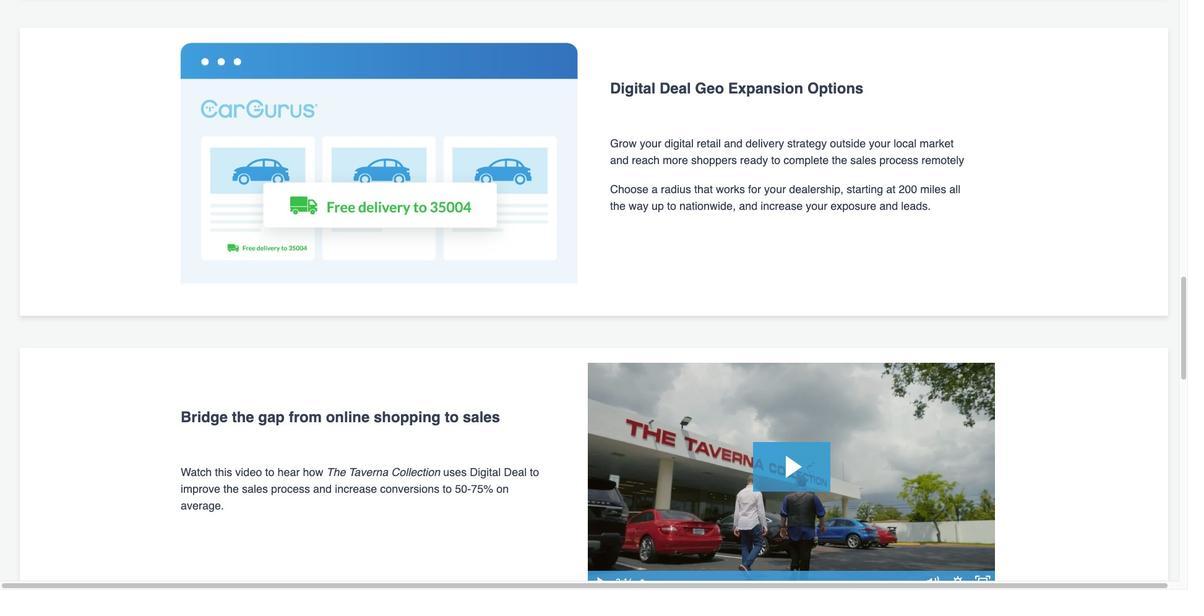 Task type: describe. For each thing, give the bounding box(es) containing it.
average.
[[181, 499, 224, 512]]

200
[[899, 183, 918, 196]]

uses
[[444, 466, 467, 479]]

retail
[[697, 137, 721, 150]]

exposure
[[831, 199, 877, 212]]

gap
[[258, 409, 285, 426]]

and down at
[[880, 199, 899, 212]]

improve
[[181, 482, 220, 495]]

50-
[[455, 482, 471, 495]]

reach
[[632, 154, 660, 167]]

your up reach
[[640, 137, 662, 150]]

expansion
[[729, 80, 804, 97]]

process inside uses digital deal to improve the sales process and increase conversions to 50-75% on average.
[[271, 482, 310, 495]]

strategy
[[788, 137, 827, 150]]

the inside choose a radius that works for your dealership, starting at 200 miles all the way up to nationwide, and increase your exposure and leads.
[[611, 199, 626, 212]]

tricars area boost testimonial image
[[181, 43, 578, 284]]

miles
[[921, 183, 947, 196]]

to inside grow your digital retail and delivery strategy outside your local market and reach more shoppers ready to complete the sales process remotely
[[772, 154, 781, 167]]

your down dealership,
[[806, 199, 828, 212]]

leads.
[[902, 199, 932, 212]]

collection
[[391, 466, 440, 479]]

uses digital deal to improve the sales process and increase conversions to 50-75% on average.
[[181, 466, 540, 512]]

the inside uses digital deal to improve the sales process and increase conversions to 50-75% on average.
[[224, 482, 239, 495]]

from
[[289, 409, 322, 426]]

way
[[629, 199, 649, 212]]

nationwide,
[[680, 199, 736, 212]]

watch
[[181, 466, 212, 479]]

and inside uses digital deal to improve the sales process and increase conversions to 50-75% on average.
[[313, 482, 332, 495]]

remotely
[[922, 154, 965, 167]]

the left the 'gap'
[[232, 409, 254, 426]]

your left local
[[870, 137, 891, 150]]

to inside choose a radius that works for your dealership, starting at 200 miles all the way up to nationwide, and increase your exposure and leads.
[[668, 199, 677, 212]]

on
[[497, 482, 509, 495]]

video element
[[588, 363, 996, 590]]

bridge the gap from online shopping to sales
[[181, 409, 500, 426]]

and down grow
[[611, 154, 629, 167]]

that
[[695, 183, 713, 196]]

works
[[717, 183, 746, 196]]

choose
[[611, 183, 649, 196]]

grow
[[611, 137, 637, 150]]

deal inside uses digital deal to improve the sales process and increase conversions to 50-75% on average.
[[504, 466, 527, 479]]

delivery
[[746, 137, 785, 150]]

75%
[[471, 482, 494, 495]]

radius
[[661, 183, 692, 196]]

and down for
[[739, 199, 758, 212]]

process inside grow your digital retail and delivery strategy outside your local market and reach more shoppers ready to complete the sales process remotely
[[880, 154, 919, 167]]



Task type: vqa. For each thing, say whether or not it's contained in the screenshot.
bottom long arrow right icon
no



Task type: locate. For each thing, give the bounding box(es) containing it.
increase inside choose a radius that works for your dealership, starting at 200 miles all the way up to nationwide, and increase your exposure and leads.
[[761, 199, 803, 212]]

watch this video to hear how the taverna collection
[[181, 466, 440, 479]]

sales down outside
[[851, 154, 877, 167]]

sales inside grow your digital retail and delivery strategy outside your local market and reach more shoppers ready to complete the sales process remotely
[[851, 154, 877, 167]]

bridge
[[181, 409, 228, 426]]

0 vertical spatial process
[[880, 154, 919, 167]]

and
[[725, 137, 743, 150], [611, 154, 629, 167], [739, 199, 758, 212], [880, 199, 899, 212], [313, 482, 332, 495]]

starting
[[847, 183, 884, 196]]

digital
[[611, 80, 656, 97], [470, 466, 501, 479]]

up
[[652, 199, 664, 212]]

online
[[326, 409, 370, 426]]

1 horizontal spatial process
[[880, 154, 919, 167]]

1 horizontal spatial deal
[[660, 80, 692, 97]]

sales
[[851, 154, 877, 167], [463, 409, 500, 426], [242, 482, 268, 495]]

increase inside uses digital deal to improve the sales process and increase conversions to 50-75% on average.
[[335, 482, 377, 495]]

how
[[303, 466, 324, 479]]

process
[[880, 154, 919, 167], [271, 482, 310, 495]]

digital
[[665, 137, 694, 150]]

sales up uses
[[463, 409, 500, 426]]

conversions
[[380, 482, 440, 495]]

grow your digital retail and delivery strategy outside your local market and reach more shoppers ready to complete the sales process remotely
[[611, 137, 968, 167]]

2 vertical spatial sales
[[242, 482, 268, 495]]

0 horizontal spatial digital
[[470, 466, 501, 479]]

1 horizontal spatial digital
[[611, 80, 656, 97]]

ready
[[741, 154, 769, 167]]

local
[[894, 137, 917, 150]]

complete
[[784, 154, 829, 167]]

0 horizontal spatial process
[[271, 482, 310, 495]]

shoppers
[[692, 154, 738, 167]]

increase down the taverna
[[335, 482, 377, 495]]

dealership,
[[790, 183, 844, 196]]

deal up the on
[[504, 466, 527, 479]]

digital inside uses digital deal to improve the sales process and increase conversions to 50-75% on average.
[[470, 466, 501, 479]]

and down how on the bottom of the page
[[313, 482, 332, 495]]

1 vertical spatial deal
[[504, 466, 527, 479]]

0 vertical spatial digital
[[611, 80, 656, 97]]

video
[[236, 466, 262, 479]]

the down choose
[[611, 199, 626, 212]]

sales down video
[[242, 482, 268, 495]]

the down this
[[224, 482, 239, 495]]

all
[[950, 183, 961, 196]]

more
[[663, 154, 689, 167]]

1 vertical spatial sales
[[463, 409, 500, 426]]

0 vertical spatial increase
[[761, 199, 803, 212]]

1 vertical spatial digital
[[470, 466, 501, 479]]

outside
[[831, 137, 866, 150]]

1 horizontal spatial increase
[[761, 199, 803, 212]]

1 horizontal spatial sales
[[463, 409, 500, 426]]

your
[[640, 137, 662, 150], [870, 137, 891, 150], [765, 183, 787, 196], [806, 199, 828, 212]]

sales inside uses digital deal to improve the sales process and increase conversions to 50-75% on average.
[[242, 482, 268, 495]]

0 horizontal spatial increase
[[335, 482, 377, 495]]

1 vertical spatial increase
[[335, 482, 377, 495]]

shopping
[[374, 409, 441, 426]]

the inside grow your digital retail and delivery strategy outside your local market and reach more shoppers ready to complete the sales process remotely
[[832, 154, 848, 167]]

a
[[652, 183, 658, 196]]

digital up grow
[[611, 80, 656, 97]]

video thumbnail image
[[588, 363, 996, 590], [588, 363, 996, 590]]

0 vertical spatial sales
[[851, 154, 877, 167]]

the down outside
[[832, 154, 848, 167]]

2 horizontal spatial sales
[[851, 154, 877, 167]]

increase
[[761, 199, 803, 212], [335, 482, 377, 495]]

options
[[808, 80, 864, 97]]

the
[[832, 154, 848, 167], [611, 199, 626, 212], [232, 409, 254, 426], [224, 482, 239, 495]]

and right "retail"
[[725, 137, 743, 150]]

the
[[327, 466, 346, 479]]

deal left geo
[[660, 80, 692, 97]]

choose a radius that works for your dealership, starting at 200 miles all the way up to nationwide, and increase your exposure and leads.
[[611, 183, 961, 212]]

deal
[[660, 80, 692, 97], [504, 466, 527, 479]]

increase down for
[[761, 199, 803, 212]]

to
[[772, 154, 781, 167], [668, 199, 677, 212], [445, 409, 459, 426], [265, 466, 275, 479], [530, 466, 540, 479], [443, 482, 452, 495]]

your right for
[[765, 183, 787, 196]]

hear
[[278, 466, 300, 479]]

for
[[749, 183, 762, 196]]

process down hear
[[271, 482, 310, 495]]

geo
[[696, 80, 725, 97]]

digital deal geo expansion options
[[611, 80, 864, 97]]

at
[[887, 183, 896, 196]]

digital up 75%
[[470, 466, 501, 479]]

taverna
[[349, 466, 388, 479]]

process down local
[[880, 154, 919, 167]]

1 vertical spatial process
[[271, 482, 310, 495]]

0 horizontal spatial deal
[[504, 466, 527, 479]]

this
[[215, 466, 232, 479]]

0 vertical spatial deal
[[660, 80, 692, 97]]

0 horizontal spatial sales
[[242, 482, 268, 495]]

market
[[920, 137, 954, 150]]



